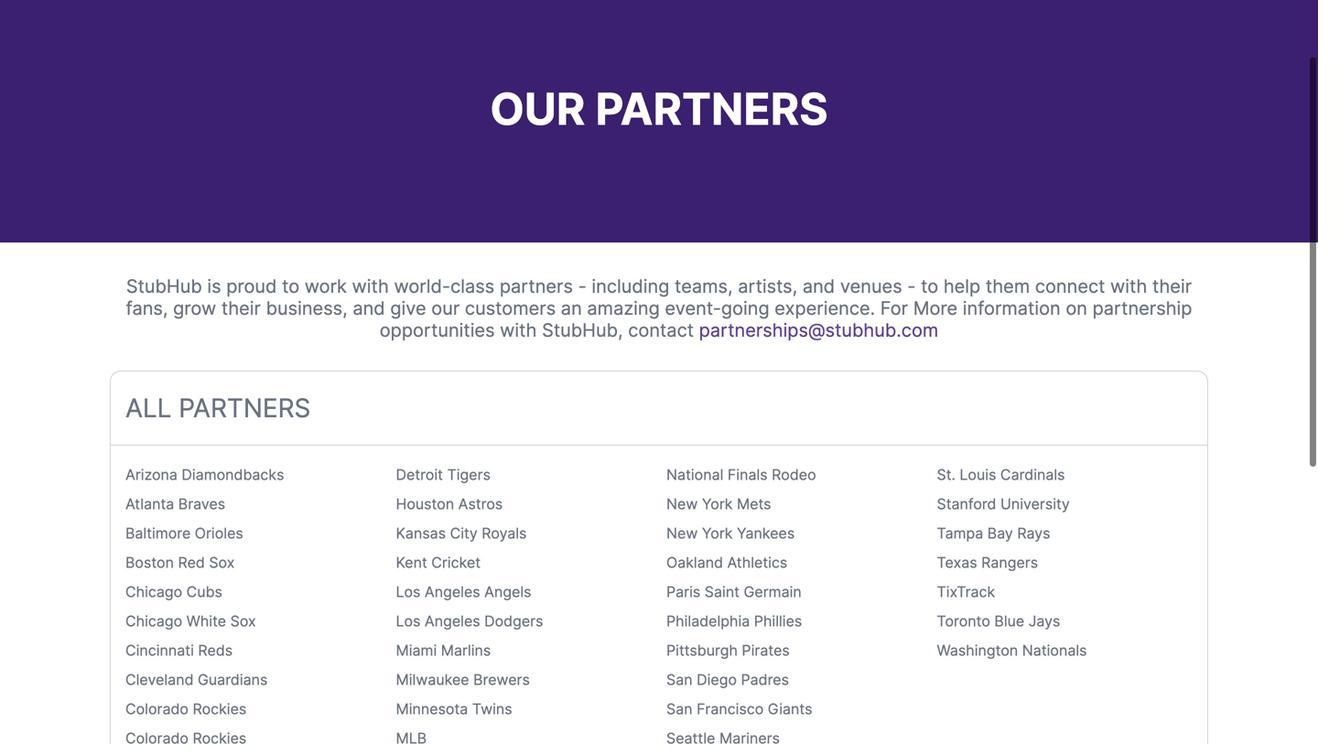 Task type: describe. For each thing, give the bounding box(es) containing it.
1 to from the left
[[282, 275, 300, 298]]

san francisco giants
[[667, 701, 813, 718]]

business,
[[266, 297, 348, 320]]

oakland athletics link
[[667, 554, 788, 572]]

cincinnati reds link
[[125, 642, 233, 660]]

kansas city royals link
[[396, 525, 527, 543]]

germain
[[744, 583, 802, 601]]

partners for our partners
[[596, 82, 829, 136]]

new york yankees link
[[667, 525, 795, 543]]

opportunities
[[380, 319, 495, 342]]

national finals rodeo link
[[667, 466, 817, 484]]

chicago for chicago cubs
[[125, 583, 182, 601]]

1 horizontal spatial their
[[1153, 275, 1193, 298]]

guardians
[[198, 671, 268, 689]]

louis
[[960, 466, 997, 484]]

padres
[[741, 671, 789, 689]]

los angeles dodgers link
[[396, 613, 544, 631]]

arizona diamondbacks
[[125, 466, 284, 484]]

atlanta
[[125, 495, 174, 513]]

contact
[[628, 319, 694, 342]]

1 horizontal spatial and
[[803, 275, 835, 298]]

on
[[1066, 297, 1088, 320]]

milwaukee
[[396, 671, 469, 689]]

san for san diego padres
[[667, 671, 693, 689]]

colorado
[[125, 701, 189, 718]]

reds
[[198, 642, 233, 660]]

athletics
[[728, 554, 788, 572]]

atlanta braves link
[[125, 495, 225, 513]]

los for los angeles angels
[[396, 583, 421, 601]]

tixtrack
[[937, 583, 996, 601]]

rays
[[1018, 525, 1051, 543]]

1 - from the left
[[578, 275, 587, 298]]

2 to from the left
[[921, 275, 939, 298]]

oakland
[[667, 554, 724, 572]]

toronto
[[937, 613, 991, 631]]

los for los angeles dodgers
[[396, 613, 421, 631]]

red
[[178, 554, 205, 572]]

all
[[125, 393, 172, 424]]

chicago for chicago white sox
[[125, 613, 182, 631]]

cleveland guardians
[[125, 671, 268, 689]]

chicago white sox
[[125, 613, 256, 631]]

cleveland guardians link
[[125, 671, 268, 689]]

rodeo
[[772, 466, 817, 484]]

st. louis cardinals link
[[937, 466, 1066, 484]]

orioles
[[195, 525, 243, 543]]

oakland athletics
[[667, 554, 788, 572]]

nationals
[[1023, 642, 1088, 660]]

baltimore orioles link
[[125, 525, 243, 543]]

texas
[[937, 554, 978, 572]]

fans,
[[126, 297, 168, 320]]

partnerships@stubhub.com
[[699, 319, 939, 342]]

0 horizontal spatial their
[[221, 297, 261, 320]]

partnerships@stubhub.com link
[[694, 319, 939, 342]]

give
[[390, 297, 426, 320]]

work
[[305, 275, 347, 298]]

kent
[[396, 554, 428, 572]]

new for new york yankees
[[667, 525, 698, 543]]

philadelphia phillies
[[667, 613, 803, 631]]

2 - from the left
[[908, 275, 916, 298]]

blue
[[995, 613, 1025, 631]]

national
[[667, 466, 724, 484]]

1 horizontal spatial with
[[500, 319, 537, 342]]

phillies
[[754, 613, 803, 631]]

brewers
[[474, 671, 530, 689]]

is
[[207, 275, 221, 298]]

2 horizontal spatial with
[[1111, 275, 1148, 298]]

rockies
[[193, 701, 247, 718]]

los angeles dodgers
[[396, 613, 544, 631]]

national finals rodeo
[[667, 466, 817, 484]]

artists,
[[738, 275, 798, 298]]

finals
[[728, 466, 768, 484]]

new for new york mets
[[667, 495, 698, 513]]

stubhub,
[[542, 319, 623, 342]]

tampa bay rays link
[[937, 525, 1051, 543]]

cincinnati reds
[[125, 642, 233, 660]]

pittsburgh pirates
[[667, 642, 790, 660]]

more
[[914, 297, 958, 320]]

cleveland
[[125, 671, 194, 689]]

york for yankees
[[702, 525, 733, 543]]

washington nationals
[[937, 642, 1088, 660]]

baltimore orioles
[[125, 525, 243, 543]]

paris
[[667, 583, 701, 601]]

class
[[451, 275, 495, 298]]

texas rangers
[[937, 554, 1039, 572]]

partners
[[500, 275, 573, 298]]

paris saint germain link
[[667, 583, 802, 601]]

philadelphia
[[667, 613, 750, 631]]



Task type: vqa. For each thing, say whether or not it's contained in the screenshot.
New York Mets
yes



Task type: locate. For each thing, give the bounding box(es) containing it.
- right venues
[[908, 275, 916, 298]]

and left give at top
[[353, 297, 385, 320]]

stubhub
[[126, 275, 202, 298]]

university
[[1001, 495, 1070, 513]]

1 angeles from the top
[[425, 583, 480, 601]]

francisco
[[697, 701, 764, 718]]

astros
[[459, 495, 503, 513]]

help
[[944, 275, 981, 298]]

diego
[[697, 671, 737, 689]]

san for san francisco giants
[[667, 701, 693, 718]]

0 vertical spatial new
[[667, 495, 698, 513]]

braves
[[178, 495, 225, 513]]

kent cricket
[[396, 554, 481, 572]]

1 horizontal spatial to
[[921, 275, 939, 298]]

for
[[881, 297, 909, 320]]

detroit tigers
[[396, 466, 491, 484]]

with
[[352, 275, 389, 298], [1111, 275, 1148, 298], [500, 319, 537, 342]]

1 horizontal spatial partners
[[596, 82, 829, 136]]

angeles for angels
[[425, 583, 480, 601]]

san francisco giants link
[[667, 701, 813, 718]]

1 york from the top
[[702, 495, 733, 513]]

2 chicago from the top
[[125, 613, 182, 631]]

york
[[702, 495, 733, 513], [702, 525, 733, 543]]

0 horizontal spatial with
[[352, 275, 389, 298]]

1 new from the top
[[667, 495, 698, 513]]

sox down "orioles" on the bottom left of the page
[[209, 554, 235, 572]]

0 vertical spatial san
[[667, 671, 693, 689]]

kent cricket link
[[396, 554, 481, 572]]

stanford university link
[[937, 495, 1070, 513]]

twins
[[472, 701, 513, 718]]

2 san from the top
[[667, 701, 693, 718]]

0 horizontal spatial and
[[353, 297, 385, 320]]

royals
[[482, 525, 527, 543]]

rangers
[[982, 554, 1039, 572]]

partners
[[596, 82, 829, 136], [179, 393, 311, 424]]

york down new york mets "link"
[[702, 525, 733, 543]]

to left work
[[282, 275, 300, 298]]

1 vertical spatial los
[[396, 613, 421, 631]]

atlanta braves
[[125, 495, 225, 513]]

diamondbacks
[[182, 466, 284, 484]]

angeles for dodgers
[[425, 613, 480, 631]]

sox for boston red sox
[[209, 554, 235, 572]]

los angeles angels link
[[396, 583, 532, 601]]

toronto blue jays link
[[937, 613, 1061, 631]]

mets
[[737, 495, 772, 513]]

1 vertical spatial partners
[[179, 393, 311, 424]]

stubhub is proud to work with world-class partners - including teams, artists, and venues - to help them connect with their fans, grow their business, and give our customers an amazing event-going experience.  for more information on partnership opportunities with stubhub, contact
[[126, 275, 1193, 342]]

1 chicago from the top
[[125, 583, 182, 601]]

pirates
[[742, 642, 790, 660]]

paris saint germain
[[667, 583, 802, 601]]

partners for all partners
[[179, 393, 311, 424]]

york up 'new york yankees'
[[702, 495, 733, 513]]

new up oakland
[[667, 525, 698, 543]]

pittsburgh pirates link
[[667, 642, 790, 660]]

and up partnerships@stubhub.com
[[803, 275, 835, 298]]

st. louis cardinals
[[937, 466, 1066, 484]]

yankees
[[737, 525, 795, 543]]

chicago cubs link
[[125, 583, 222, 601]]

them
[[986, 275, 1030, 298]]

baltimore
[[125, 525, 191, 543]]

- up stubhub,
[[578, 275, 587, 298]]

including
[[592, 275, 670, 298]]

angeles down cricket
[[425, 583, 480, 601]]

washington nationals link
[[937, 642, 1088, 660]]

0 vertical spatial partners
[[596, 82, 829, 136]]

to
[[282, 275, 300, 298], [921, 275, 939, 298]]

dodgers
[[485, 613, 544, 631]]

0 horizontal spatial to
[[282, 275, 300, 298]]

2 angeles from the top
[[425, 613, 480, 631]]

chicago up cincinnati
[[125, 613, 182, 631]]

1 los from the top
[[396, 583, 421, 601]]

york for mets
[[702, 495, 733, 513]]

boston
[[125, 554, 174, 572]]

san left francisco
[[667, 701, 693, 718]]

houston
[[396, 495, 454, 513]]

cricket
[[432, 554, 481, 572]]

kansas city royals
[[396, 525, 527, 543]]

0 vertical spatial chicago
[[125, 583, 182, 601]]

sox right white on the left bottom of page
[[230, 613, 256, 631]]

toronto blue jays
[[937, 613, 1061, 631]]

marlins
[[441, 642, 491, 660]]

to left help
[[921, 275, 939, 298]]

2 new from the top
[[667, 525, 698, 543]]

all partners
[[125, 393, 311, 424]]

grow
[[173, 297, 216, 320]]

chicago down boston
[[125, 583, 182, 601]]

with right on
[[1111, 275, 1148, 298]]

saint
[[705, 583, 740, 601]]

bay
[[988, 525, 1014, 543]]

miami marlins
[[396, 642, 491, 660]]

city
[[450, 525, 478, 543]]

world-
[[394, 275, 451, 298]]

miami
[[396, 642, 437, 660]]

miami marlins link
[[396, 642, 491, 660]]

0 vertical spatial sox
[[209, 554, 235, 572]]

boston red sox
[[125, 554, 235, 572]]

0 vertical spatial los
[[396, 583, 421, 601]]

experience.
[[775, 297, 876, 320]]

our partners
[[490, 82, 829, 136]]

proud
[[226, 275, 277, 298]]

0 horizontal spatial -
[[578, 275, 587, 298]]

los up miami at the left of page
[[396, 613, 421, 631]]

1 vertical spatial chicago
[[125, 613, 182, 631]]

with down partners
[[500, 319, 537, 342]]

new
[[667, 495, 698, 513], [667, 525, 698, 543]]

1 vertical spatial new
[[667, 525, 698, 543]]

kansas
[[396, 525, 446, 543]]

new down national
[[667, 495, 698, 513]]

our
[[432, 297, 460, 320]]

2 los from the top
[[396, 613, 421, 631]]

angeles up miami marlins
[[425, 613, 480, 631]]

tixtrack link
[[937, 583, 996, 601]]

san diego padres link
[[667, 671, 789, 689]]

1 vertical spatial sox
[[230, 613, 256, 631]]

san down pittsburgh
[[667, 671, 693, 689]]

cardinals
[[1001, 466, 1066, 484]]

san
[[667, 671, 693, 689], [667, 701, 693, 718]]

2 york from the top
[[702, 525, 733, 543]]

0 horizontal spatial partners
[[179, 393, 311, 424]]

cubs
[[186, 583, 222, 601]]

detroit tigers link
[[396, 466, 491, 484]]

with left give at top
[[352, 275, 389, 298]]

1 vertical spatial san
[[667, 701, 693, 718]]

new york mets
[[667, 495, 772, 513]]

sox for chicago white sox
[[230, 613, 256, 631]]

chicago cubs
[[125, 583, 222, 601]]

stanford
[[937, 495, 997, 513]]

detroit
[[396, 466, 443, 484]]

1 vertical spatial york
[[702, 525, 733, 543]]

1 horizontal spatial -
[[908, 275, 916, 298]]

minnesota twins link
[[396, 701, 513, 718]]

0 vertical spatial york
[[702, 495, 733, 513]]

new york mets link
[[667, 495, 772, 513]]

tampa bay rays
[[937, 525, 1051, 543]]

jays
[[1029, 613, 1061, 631]]

angels
[[485, 583, 532, 601]]

0 vertical spatial angeles
[[425, 583, 480, 601]]

stanford university
[[937, 495, 1070, 513]]

sox
[[209, 554, 235, 572], [230, 613, 256, 631]]

angeles
[[425, 583, 480, 601], [425, 613, 480, 631]]

1 vertical spatial angeles
[[425, 613, 480, 631]]

giants
[[768, 701, 813, 718]]

chicago
[[125, 583, 182, 601], [125, 613, 182, 631]]

1 san from the top
[[667, 671, 693, 689]]

and
[[803, 275, 835, 298], [353, 297, 385, 320]]

los down kent
[[396, 583, 421, 601]]

houston astros
[[396, 495, 503, 513]]

pittsburgh
[[667, 642, 738, 660]]



